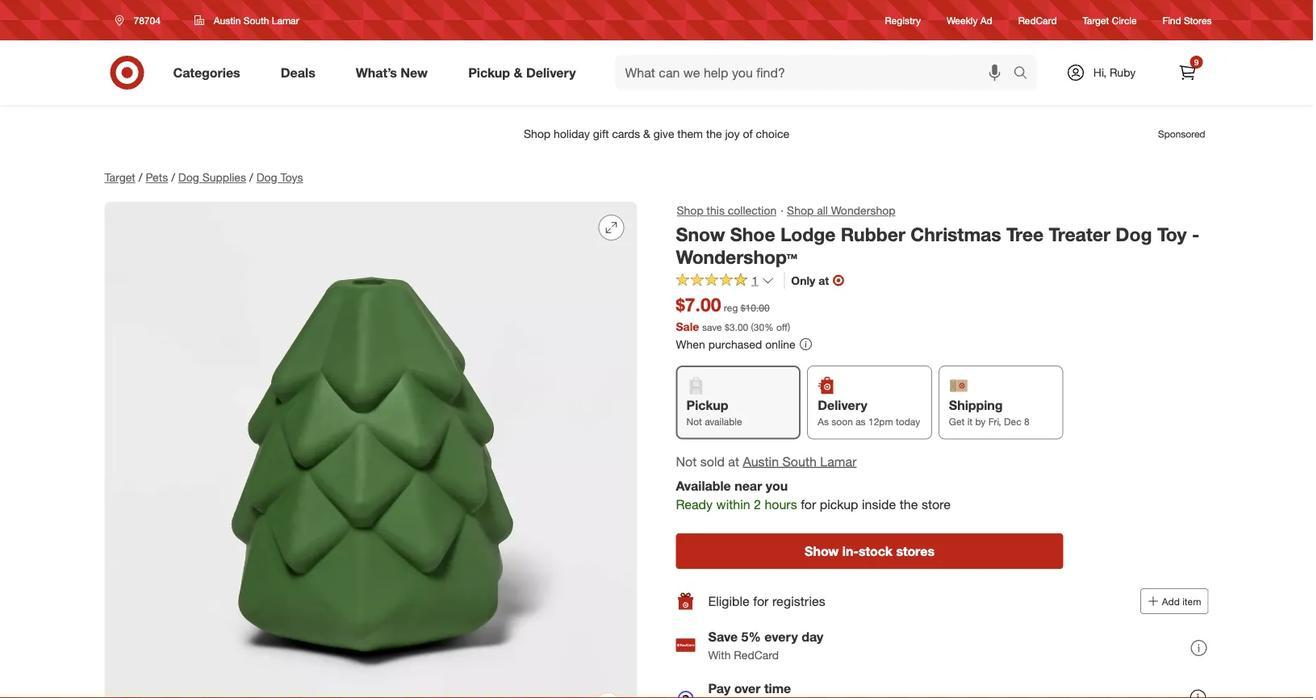 Task type: vqa. For each thing, say whether or not it's contained in the screenshot.
top at
yes



Task type: locate. For each thing, give the bounding box(es) containing it.
delivery inside delivery as soon as 12pm today
[[818, 397, 868, 413]]

0 vertical spatial delivery
[[526, 65, 576, 80]]

1 horizontal spatial shop
[[787, 203, 814, 218]]

1 horizontal spatial target
[[1083, 14, 1109, 26]]

/ left pets link
[[139, 170, 142, 184]]

1 horizontal spatial /
[[171, 170, 175, 184]]

deals
[[281, 65, 315, 80]]

add item
[[1162, 595, 1201, 607]]

0 horizontal spatial delivery
[[526, 65, 576, 80]]

8
[[1024, 416, 1030, 428]]

0 vertical spatial redcard
[[1018, 14, 1057, 26]]

$7.00 reg $10.00 sale save $ 3.00 ( 30 % off )
[[676, 293, 791, 333]]

all
[[817, 203, 828, 218]]

0 vertical spatial at
[[819, 273, 829, 287]]

0 vertical spatial not
[[687, 416, 702, 428]]

0 vertical spatial lamar
[[272, 14, 299, 26]]

dog supplies link
[[178, 170, 246, 184]]

shop left this
[[677, 203, 704, 218]]

eligible
[[708, 593, 750, 609]]

$7.00
[[676, 293, 721, 316]]

1 shop from the left
[[677, 203, 704, 218]]

1 vertical spatial lamar
[[820, 453, 857, 469]]

shop
[[677, 203, 704, 218], [787, 203, 814, 218]]

austin south lamar button
[[184, 6, 310, 35]]

south
[[243, 14, 269, 26], [783, 453, 817, 469]]

wondershop™
[[676, 246, 798, 269]]

0 horizontal spatial target
[[105, 170, 135, 184]]

target for target / pets / dog supplies / dog toys
[[105, 170, 135, 184]]

2 shop from the left
[[787, 203, 814, 218]]

0 horizontal spatial for
[[753, 593, 769, 609]]

categories link
[[159, 55, 260, 90]]

target for target circle
[[1083, 14, 1109, 26]]

%
[[765, 321, 774, 333]]

supplies
[[202, 170, 246, 184]]

dog left toys
[[256, 170, 277, 184]]

pickup for not
[[687, 397, 728, 413]]

get
[[949, 416, 965, 428]]

redcard
[[1018, 14, 1057, 26], [734, 648, 779, 662]]

stores
[[1184, 14, 1212, 26]]

redcard down 5%
[[734, 648, 779, 662]]

circle
[[1112, 14, 1137, 26]]

)
[[788, 321, 791, 333]]

0 horizontal spatial austin
[[214, 14, 241, 26]]

0 vertical spatial south
[[243, 14, 269, 26]]

target circle link
[[1083, 13, 1137, 27]]

for right hours
[[801, 497, 816, 513]]

target link
[[105, 170, 135, 184]]

pickup up available
[[687, 397, 728, 413]]

near
[[735, 478, 762, 494]]

eligible for registries
[[708, 593, 826, 609]]

redcard link
[[1018, 13, 1057, 27]]

online
[[765, 337, 796, 351]]

when purchased online
[[676, 337, 796, 351]]

what's new
[[356, 65, 428, 80]]

lamar down soon
[[820, 453, 857, 469]]

0 horizontal spatial pickup
[[468, 65, 510, 80]]

2 horizontal spatial dog
[[1116, 223, 1152, 245]]

0 vertical spatial target
[[1083, 14, 1109, 26]]

save
[[702, 321, 722, 333]]

0 horizontal spatial south
[[243, 14, 269, 26]]

sold
[[700, 453, 725, 469]]

delivery as soon as 12pm today
[[818, 397, 920, 428]]

0 horizontal spatial lamar
[[272, 14, 299, 26]]

0 vertical spatial pickup
[[468, 65, 510, 80]]

snow shoe lodge rubber christmas tree treater dog toy - wondershop&#8482;, 1 of 6 image
[[105, 202, 637, 698]]

1 vertical spatial south
[[783, 453, 817, 469]]

1 horizontal spatial at
[[819, 273, 829, 287]]

lamar up deals
[[272, 14, 299, 26]]

target left pets link
[[105, 170, 135, 184]]

search
[[1006, 66, 1045, 82]]

at right "sold"
[[728, 453, 739, 469]]

collection
[[728, 203, 777, 218]]

wondershop
[[831, 203, 896, 218]]

deals link
[[267, 55, 336, 90]]

1 vertical spatial delivery
[[818, 397, 868, 413]]

delivery up soon
[[818, 397, 868, 413]]

0 horizontal spatial shop
[[677, 203, 704, 218]]

austin up categories link
[[214, 14, 241, 26]]

pickup not available
[[687, 397, 742, 428]]

1 vertical spatial pickup
[[687, 397, 728, 413]]

1 horizontal spatial dog
[[256, 170, 277, 184]]

dog right pets
[[178, 170, 199, 184]]

tree
[[1007, 223, 1044, 245]]

for
[[801, 497, 816, 513], [753, 593, 769, 609]]

1 vertical spatial redcard
[[734, 648, 779, 662]]

2 horizontal spatial /
[[249, 170, 253, 184]]

delivery right & at the left top of page
[[526, 65, 576, 80]]

search button
[[1006, 55, 1045, 94]]

by
[[975, 416, 986, 428]]

at right only
[[819, 273, 829, 287]]

inside
[[862, 497, 896, 513]]

south inside dropdown button
[[243, 14, 269, 26]]

0 vertical spatial for
[[801, 497, 816, 513]]

only
[[791, 273, 816, 287]]

every
[[765, 629, 798, 645]]

shop left all
[[787, 203, 814, 218]]

$
[[725, 321, 730, 333]]

lamar inside dropdown button
[[272, 14, 299, 26]]

1 link
[[676, 272, 774, 291]]

not
[[687, 416, 702, 428], [676, 453, 697, 469]]

0 horizontal spatial /
[[139, 170, 142, 184]]

pickup left & at the left top of page
[[468, 65, 510, 80]]

1 horizontal spatial delivery
[[818, 397, 868, 413]]

austin south lamar button
[[743, 452, 857, 471]]

christmas
[[911, 223, 1001, 245]]

1 vertical spatial target
[[105, 170, 135, 184]]

austin
[[214, 14, 241, 26], [743, 453, 779, 469]]

pickup & delivery link
[[455, 55, 596, 90]]

available
[[705, 416, 742, 428]]

not left "sold"
[[676, 453, 697, 469]]

0 vertical spatial austin
[[214, 14, 241, 26]]

pickup & delivery
[[468, 65, 576, 80]]

3 / from the left
[[249, 170, 253, 184]]

pickup inside pickup & delivery link
[[468, 65, 510, 80]]

0 horizontal spatial redcard
[[734, 648, 779, 662]]

/ right pets link
[[171, 170, 175, 184]]

austin inside dropdown button
[[214, 14, 241, 26]]

1 horizontal spatial lamar
[[820, 453, 857, 469]]

snow
[[676, 223, 725, 245]]

1 horizontal spatial for
[[801, 497, 816, 513]]

redcard right "ad"
[[1018, 14, 1057, 26]]

/ right supplies at the top
[[249, 170, 253, 184]]

time
[[764, 681, 791, 697]]

pickup inside the pickup not available
[[687, 397, 728, 413]]

1 horizontal spatial pickup
[[687, 397, 728, 413]]

78704
[[134, 14, 161, 26]]

weekly ad link
[[947, 13, 993, 27]]

What can we help you find? suggestions appear below search field
[[615, 55, 1017, 90]]

austin up the near
[[743, 453, 779, 469]]

registry link
[[885, 13, 921, 27]]

for inside the available near you ready within 2 hours for pickup inside the store
[[801, 497, 816, 513]]

pickup
[[468, 65, 510, 80], [687, 397, 728, 413]]

0 horizontal spatial at
[[728, 453, 739, 469]]

2
[[754, 497, 761, 513]]

not left available
[[687, 416, 702, 428]]

1 horizontal spatial south
[[783, 453, 817, 469]]

south up you
[[783, 453, 817, 469]]

dog inside the snow shoe lodge rubber christmas tree treater dog toy - wondershop™
[[1116, 223, 1152, 245]]

hi,
[[1094, 65, 1107, 80]]

1 vertical spatial at
[[728, 453, 739, 469]]

it
[[968, 416, 973, 428]]

dog for target
[[256, 170, 277, 184]]

1 vertical spatial austin
[[743, 453, 779, 469]]

dog left toy
[[1116, 223, 1152, 245]]

dog toys link
[[256, 170, 303, 184]]

categories
[[173, 65, 240, 80]]

pets
[[146, 170, 168, 184]]

south up deals link
[[243, 14, 269, 26]]

target left circle
[[1083, 14, 1109, 26]]

purchased
[[708, 337, 762, 351]]

shipping get it by fri, dec 8
[[949, 397, 1030, 428]]

for right the eligible
[[753, 593, 769, 609]]



Task type: describe. For each thing, give the bounding box(es) containing it.
registry
[[885, 14, 921, 26]]

&
[[514, 65, 523, 80]]

advertisement region
[[92, 115, 1222, 153]]

(
[[751, 321, 754, 333]]

ruby
[[1110, 65, 1136, 80]]

soon
[[832, 416, 853, 428]]

shipping
[[949, 397, 1003, 413]]

save
[[708, 629, 738, 645]]

shop for shop this collection
[[677, 203, 704, 218]]

3.00
[[730, 321, 748, 333]]

show in-stock stores
[[805, 543, 935, 559]]

not sold at austin south lamar
[[676, 453, 857, 469]]

show in-stock stores button
[[676, 533, 1063, 569]]

toys
[[280, 170, 303, 184]]

ready
[[676, 497, 713, 513]]

stores
[[896, 543, 935, 559]]

treater
[[1049, 223, 1111, 245]]

over
[[734, 681, 761, 697]]

toy
[[1157, 223, 1187, 245]]

pets link
[[146, 170, 168, 184]]

lodge
[[781, 223, 836, 245]]

snow shoe lodge rubber christmas tree treater dog toy - wondershop™
[[676, 223, 1200, 269]]

new
[[401, 65, 428, 80]]

weekly
[[947, 14, 978, 26]]

day
[[802, 629, 824, 645]]

find
[[1163, 14, 1181, 26]]

as
[[818, 416, 829, 428]]

shoe
[[730, 223, 775, 245]]

rubber
[[841, 223, 906, 245]]

add
[[1162, 595, 1180, 607]]

not inside the pickup not available
[[687, 416, 702, 428]]

0 horizontal spatial dog
[[178, 170, 199, 184]]

stock
[[859, 543, 893, 559]]

1 vertical spatial not
[[676, 453, 697, 469]]

78704 button
[[105, 6, 177, 35]]

save 5% every day with redcard
[[708, 629, 824, 662]]

5%
[[741, 629, 761, 645]]

1 / from the left
[[139, 170, 142, 184]]

find stores link
[[1163, 13, 1212, 27]]

today
[[896, 416, 920, 428]]

30
[[754, 321, 765, 333]]

shop this collection
[[677, 203, 777, 218]]

registries
[[772, 593, 826, 609]]

pickup for &
[[468, 65, 510, 80]]

shop for shop all wondershop
[[787, 203, 814, 218]]

with
[[708, 648, 731, 662]]

what's
[[356, 65, 397, 80]]

when
[[676, 337, 705, 351]]

dec
[[1004, 416, 1022, 428]]

in-
[[843, 543, 859, 559]]

target circle
[[1083, 14, 1137, 26]]

hours
[[765, 497, 797, 513]]

add item button
[[1140, 588, 1209, 614]]

weekly ad
[[947, 14, 993, 26]]

sale
[[676, 319, 699, 333]]

1
[[752, 273, 758, 287]]

pickup
[[820, 497, 859, 513]]

austin south lamar
[[214, 14, 299, 26]]

shop all wondershop
[[787, 203, 896, 218]]

hi, ruby
[[1094, 65, 1136, 80]]

9 link
[[1170, 55, 1206, 90]]

-
[[1192, 223, 1200, 245]]

you
[[766, 478, 788, 494]]

1 horizontal spatial austin
[[743, 453, 779, 469]]

2 / from the left
[[171, 170, 175, 184]]

12pm
[[868, 416, 893, 428]]

show
[[805, 543, 839, 559]]

only at
[[791, 273, 829, 287]]

off
[[776, 321, 788, 333]]

1 horizontal spatial redcard
[[1018, 14, 1057, 26]]

available
[[676, 478, 731, 494]]

9
[[1194, 57, 1199, 67]]

find stores
[[1163, 14, 1212, 26]]

within
[[716, 497, 750, 513]]

what's new link
[[342, 55, 448, 90]]

target / pets / dog supplies / dog toys
[[105, 170, 303, 184]]

this
[[707, 203, 725, 218]]

dog for snow
[[1116, 223, 1152, 245]]

1 vertical spatial for
[[753, 593, 769, 609]]

redcard inside save 5% every day with redcard
[[734, 648, 779, 662]]

shop this collection link
[[676, 202, 777, 220]]



